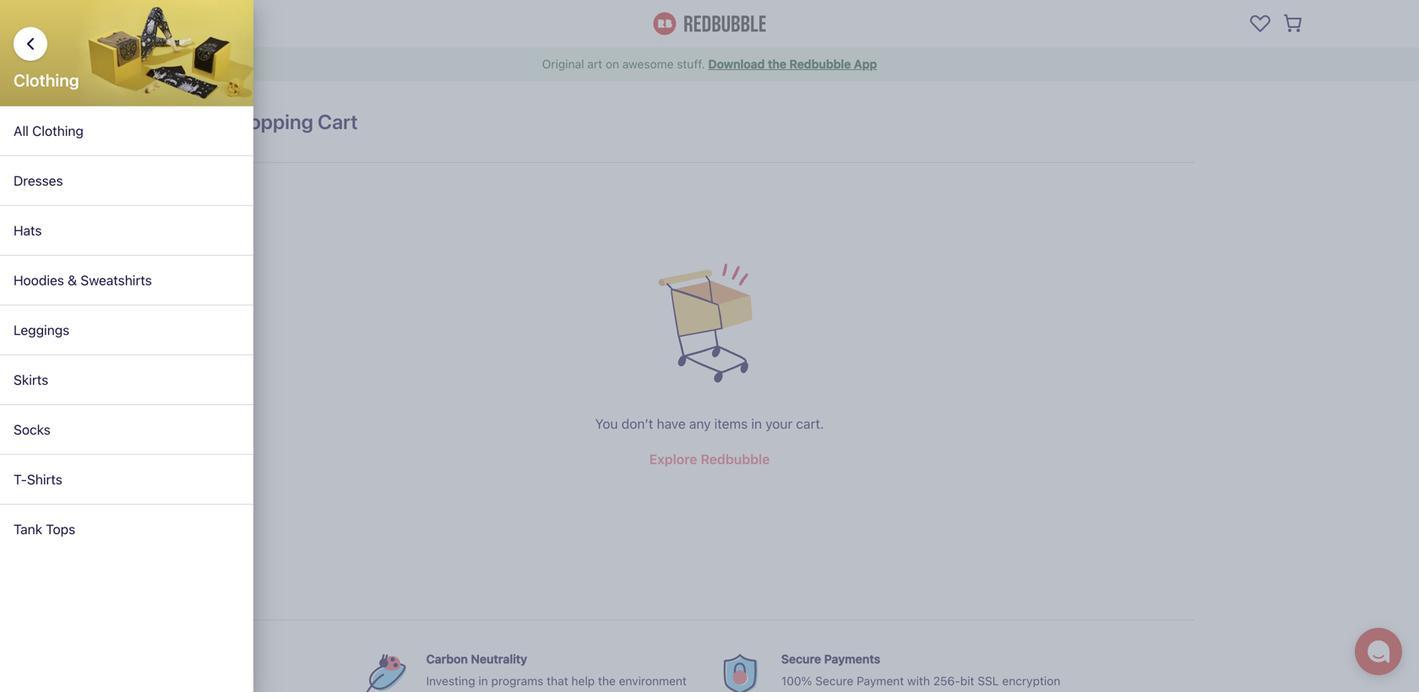 Task type: describe. For each thing, give the bounding box(es) containing it.
cart
[[318, 110, 358, 133]]

skirts link
[[0, 356, 253, 405]]

1 vertical spatial secure
[[815, 675, 854, 688]]

hoodies & sweatshirts link
[[0, 256, 253, 306]]

secure payments 100% secure payment with 256-bit ssl encryption
[[781, 653, 1061, 688]]

stuff.
[[677, 57, 705, 71]]

&
[[68, 272, 77, 288]]

any
[[689, 416, 711, 432]]

carbon neutrality image
[[365, 655, 406, 693]]

on
[[606, 57, 619, 71]]

in inside carbon neutrality investing in programs that help the environment
[[478, 675, 488, 688]]

0 vertical spatial clothing
[[14, 70, 79, 90]]

products dialog
[[0, 0, 1419, 693]]

you don't have any items in your cart.
[[595, 416, 824, 432]]

carbon neutrality investing in programs that help the environment
[[426, 653, 687, 688]]

redbubble logo image
[[653, 12, 766, 35]]

items
[[714, 416, 748, 432]]

hats link
[[0, 206, 253, 256]]

have
[[657, 416, 686, 432]]

tank tops link
[[0, 505, 253, 554]]

cart.
[[796, 416, 824, 432]]

shopping
[[225, 110, 313, 133]]

download the redbubble app link
[[708, 57, 877, 71]]

hats
[[14, 223, 42, 239]]

programs
[[491, 675, 544, 688]]

payments
[[824, 653, 880, 667]]

hoodies
[[14, 272, 64, 288]]

bit
[[960, 675, 974, 688]]

art
[[587, 57, 602, 71]]

original
[[542, 57, 584, 71]]

payment
[[857, 675, 904, 688]]

investing
[[426, 675, 475, 688]]

shopping cart
[[225, 110, 358, 133]]

with
[[907, 675, 930, 688]]

secure payments element
[[714, 648, 1061, 693]]

1 horizontal spatial in
[[751, 416, 762, 432]]

empty cart image
[[650, 250, 769, 400]]

open chat image
[[1367, 640, 1390, 664]]

your
[[766, 416, 793, 432]]

carbon
[[426, 653, 468, 667]]

0 vertical spatial the
[[768, 57, 787, 71]]

environment
[[619, 675, 687, 688]]

all clothing link
[[0, 106, 253, 156]]

sweatshirts
[[81, 272, 152, 288]]

skirts
[[14, 372, 48, 388]]



Task type: locate. For each thing, give the bounding box(es) containing it.
secure up 100%
[[781, 653, 821, 667]]

t-
[[14, 472, 27, 488]]

download
[[708, 57, 765, 71]]

ssl
[[978, 675, 999, 688]]

hoodies & sweatshirts
[[14, 272, 152, 288]]

dresses link
[[0, 156, 253, 206]]

trust signals element
[[225, 634, 1194, 693]]

t-shirts
[[14, 472, 62, 488]]

clothing right all on the left
[[32, 123, 83, 139]]

redbubble inside explore redbubble link
[[701, 452, 770, 468]]

0 vertical spatial redbubble
[[790, 57, 851, 71]]

t-shirts link
[[0, 455, 253, 505]]

original art on awesome stuff. download the redbubble app
[[542, 57, 877, 71]]

redbubble left app
[[790, 57, 851, 71]]

clothing up all clothing
[[14, 70, 79, 90]]

you
[[595, 416, 618, 432]]

100%
[[781, 675, 812, 688]]

1 vertical spatial clothing
[[32, 123, 83, 139]]

socks
[[14, 422, 51, 438]]

shirts
[[27, 472, 62, 488]]

explore
[[649, 452, 697, 468]]

tank tops
[[14, 522, 75, 538]]

explore redbubble link
[[649, 449, 770, 471]]

socks link
[[0, 405, 253, 455]]

0 horizontal spatial the
[[598, 675, 616, 688]]

256-
[[933, 675, 960, 688]]

explore redbubble
[[649, 452, 770, 468]]

awesome
[[622, 57, 674, 71]]

1 vertical spatial in
[[478, 675, 488, 688]]

tank
[[14, 522, 42, 538]]

0 vertical spatial in
[[751, 416, 762, 432]]

in down neutrality
[[478, 675, 488, 688]]

all clothing
[[14, 123, 83, 139]]

the inside carbon neutrality investing in programs that help the environment
[[598, 675, 616, 688]]

app
[[854, 57, 877, 71]]

encryption
[[1002, 675, 1061, 688]]

secure payments image
[[721, 655, 761, 693]]

redbubble
[[790, 57, 851, 71], [701, 452, 770, 468]]

that
[[547, 675, 568, 688]]

in left your
[[751, 416, 762, 432]]

1 vertical spatial redbubble
[[701, 452, 770, 468]]

in
[[751, 416, 762, 432], [478, 675, 488, 688]]

redbubble down items at the right of the page
[[701, 452, 770, 468]]

dresses
[[14, 173, 63, 189]]

0 vertical spatial secure
[[781, 653, 821, 667]]

the
[[768, 57, 787, 71], [598, 675, 616, 688]]

1 vertical spatial the
[[598, 675, 616, 688]]

clothing
[[14, 70, 79, 90], [32, 123, 83, 139]]

the right download
[[768, 57, 787, 71]]

tops
[[46, 522, 75, 538]]

neutrality
[[471, 653, 527, 667]]

1 horizontal spatial the
[[768, 57, 787, 71]]

leggings link
[[0, 306, 253, 356]]

all
[[14, 123, 29, 139]]

0 horizontal spatial redbubble
[[701, 452, 770, 468]]

help
[[571, 675, 595, 688]]

secure down 'payments'
[[815, 675, 854, 688]]

carbon neutrality element
[[359, 648, 687, 693]]

leggings
[[14, 322, 69, 338]]

the right help
[[598, 675, 616, 688]]

1 horizontal spatial redbubble
[[790, 57, 851, 71]]

secure
[[781, 653, 821, 667], [815, 675, 854, 688]]

0 horizontal spatial in
[[478, 675, 488, 688]]

don't
[[622, 416, 653, 432]]



Task type: vqa. For each thing, say whether or not it's contained in the screenshot.
T-Shirts
yes



